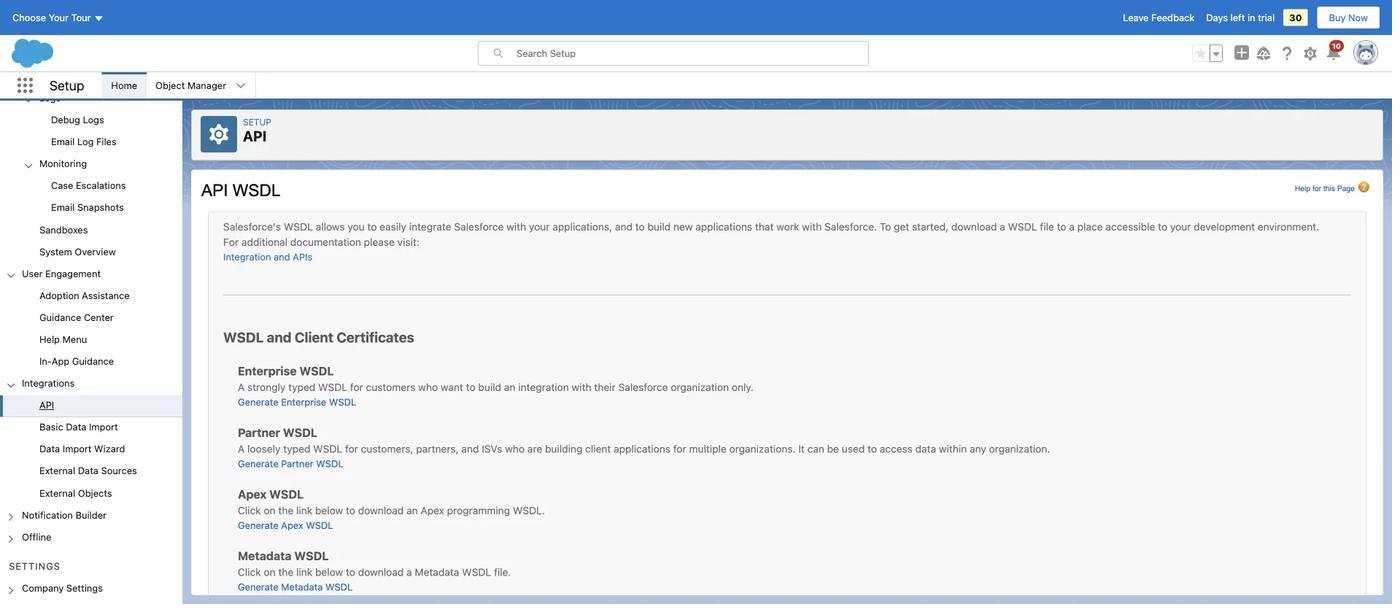 Task type: vqa. For each thing, say whether or not it's contained in the screenshot.
"Visualforce" to the bottom
no



Task type: locate. For each thing, give the bounding box(es) containing it.
guidance
[[39, 312, 81, 323], [72, 356, 114, 367]]

logs link
[[39, 93, 61, 106]]

api
[[243, 127, 267, 145], [39, 400, 54, 411]]

your
[[49, 12, 69, 23]]

debug logs
[[51, 115, 104, 125]]

0 vertical spatial settings
[[9, 561, 61, 572]]

logs up log
[[83, 115, 104, 125]]

setup
[[50, 78, 84, 93], [243, 117, 271, 127]]

0 horizontal spatial api
[[39, 400, 54, 411]]

leave feedback link
[[1124, 12, 1195, 23]]

0 vertical spatial external
[[39, 466, 75, 477]]

external
[[39, 466, 75, 477], [39, 488, 75, 499]]

group containing debug logs
[[0, 110, 182, 154]]

assistance
[[82, 290, 130, 301]]

system
[[39, 246, 72, 257]]

case
[[51, 180, 73, 191]]

import inside basic data import link
[[89, 422, 118, 433]]

0 horizontal spatial setup
[[50, 78, 84, 93]]

left
[[1231, 12, 1246, 23]]

object
[[156, 80, 185, 91]]

email
[[51, 137, 75, 147], [51, 202, 75, 213]]

1 horizontal spatial setup
[[243, 117, 271, 127]]

buy now
[[1330, 12, 1369, 23]]

email inside monitoring tree item
[[51, 202, 75, 213]]

case escalations
[[51, 180, 126, 191]]

home
[[111, 80, 137, 91]]

app
[[52, 356, 69, 367]]

api link
[[39, 400, 54, 413]]

0 vertical spatial import
[[89, 422, 118, 433]]

external up external objects in the bottom left of the page
[[39, 466, 75, 477]]

1 vertical spatial setup
[[243, 117, 271, 127]]

1 vertical spatial import
[[63, 444, 92, 455]]

email down "case"
[[51, 202, 75, 213]]

1 external from the top
[[39, 466, 75, 477]]

0 vertical spatial guidance
[[39, 312, 81, 323]]

1 vertical spatial settings
[[66, 583, 103, 594]]

email for email log files
[[51, 137, 75, 147]]

email snapshots
[[51, 202, 124, 213]]

0 vertical spatial setup
[[50, 78, 84, 93]]

api inside tree item
[[39, 400, 54, 411]]

sandboxes link
[[39, 224, 88, 238]]

basic data import link
[[39, 422, 118, 435]]

import inside data import wizard link
[[63, 444, 92, 455]]

1 vertical spatial external
[[39, 488, 75, 499]]

2 external from the top
[[39, 488, 75, 499]]

menu
[[62, 334, 87, 345]]

sources
[[101, 466, 137, 477]]

external objects
[[39, 488, 112, 499]]

2 email from the top
[[51, 202, 75, 213]]

offline
[[22, 532, 51, 543]]

group containing adoption assistance
[[0, 286, 182, 374]]

guidance down 'menu'
[[72, 356, 114, 367]]

0 vertical spatial api
[[243, 127, 267, 145]]

data down data import wizard link
[[78, 466, 98, 477]]

data for external
[[78, 466, 98, 477]]

import down basic data import link
[[63, 444, 92, 455]]

email log files link
[[51, 137, 117, 150]]

setup for setup
[[50, 78, 84, 93]]

debug
[[51, 115, 80, 125]]

logs
[[39, 93, 61, 104], [83, 115, 104, 125]]

basic data import
[[39, 422, 118, 433]]

integrations link
[[22, 378, 75, 391]]

notification builder link
[[22, 510, 107, 523]]

help
[[39, 334, 60, 345]]

email snapshots link
[[51, 202, 124, 216]]

email up monitoring
[[51, 137, 75, 147]]

in
[[1248, 12, 1256, 23]]

2 vertical spatial data
[[78, 466, 98, 477]]

data import wizard
[[39, 444, 125, 455]]

home link
[[102, 72, 146, 99]]

1 vertical spatial data
[[39, 444, 60, 455]]

1 vertical spatial api
[[39, 400, 54, 411]]

basic
[[39, 422, 63, 433]]

import
[[89, 422, 118, 433], [63, 444, 92, 455]]

0 vertical spatial email
[[51, 137, 75, 147]]

system overview
[[39, 246, 116, 257]]

company
[[22, 583, 64, 594]]

1 horizontal spatial logs
[[83, 115, 104, 125]]

data down basic at the left
[[39, 444, 60, 455]]

integrations
[[22, 378, 75, 389]]

0 vertical spatial logs
[[39, 93, 61, 104]]

in-
[[39, 356, 52, 367]]

settings
[[9, 561, 61, 572], [66, 583, 103, 594]]

data
[[66, 422, 86, 433], [39, 444, 60, 455], [78, 466, 98, 477]]

1 horizontal spatial settings
[[66, 583, 103, 594]]

company settings
[[22, 583, 103, 594]]

external for external data sources
[[39, 466, 75, 477]]

api down integrations link at bottom left
[[39, 400, 54, 411]]

1 vertical spatial email
[[51, 202, 75, 213]]

settings up company
[[9, 561, 61, 572]]

import up wizard
[[89, 422, 118, 433]]

now
[[1349, 12, 1369, 23]]

engagement
[[45, 268, 101, 279]]

1 horizontal spatial api
[[243, 127, 267, 145]]

user engagement tree item
[[0, 264, 182, 374]]

group for monitoring
[[0, 176, 182, 220]]

settings up the data classification image on the bottom
[[66, 583, 103, 594]]

guidance down adoption
[[39, 312, 81, 323]]

buy now button
[[1317, 6, 1381, 29]]

data up data import wizard at the bottom of page
[[66, 422, 86, 433]]

1 vertical spatial guidance
[[72, 356, 114, 367]]

external up notification builder
[[39, 488, 75, 499]]

api down setup link
[[243, 127, 267, 145]]

group containing api
[[0, 396, 182, 505]]

email inside the logs tree item
[[51, 137, 75, 147]]

logs up 'debug'
[[39, 93, 61, 104]]

group
[[0, 0, 182, 264], [1193, 45, 1223, 62], [0, 110, 182, 154], [0, 176, 182, 220], [0, 286, 182, 374], [0, 396, 182, 505]]

group containing case escalations
[[0, 176, 182, 220]]

feedback
[[1152, 12, 1195, 23]]

center
[[84, 312, 114, 323]]

1 email from the top
[[51, 137, 75, 147]]

group for logs
[[0, 110, 182, 154]]

0 vertical spatial data
[[66, 422, 86, 433]]

builder
[[76, 510, 107, 521]]

sandboxes
[[39, 224, 88, 235]]



Task type: describe. For each thing, give the bounding box(es) containing it.
adoption assistance link
[[39, 290, 130, 303]]

case escalations link
[[51, 180, 126, 194]]

api tree item
[[0, 396, 182, 418]]

tour
[[71, 12, 91, 23]]

company settings link
[[22, 583, 103, 596]]

data import wizard link
[[39, 444, 125, 457]]

snapshots
[[77, 202, 124, 213]]

integrations tree item
[[0, 374, 182, 505]]

help menu link
[[39, 334, 87, 347]]

Search Setup text field
[[517, 42, 869, 65]]

1 vertical spatial logs
[[83, 115, 104, 125]]

adoption assistance
[[39, 290, 130, 301]]

monitoring link
[[39, 158, 87, 172]]

buy
[[1330, 12, 1346, 23]]

group for integrations
[[0, 396, 182, 505]]

leave feedback
[[1124, 12, 1195, 23]]

30
[[1290, 12, 1303, 23]]

choose your tour button
[[12, 6, 105, 29]]

user engagement
[[22, 268, 101, 279]]

in-app guidance
[[39, 356, 114, 367]]

data classification image
[[0, 601, 182, 604]]

user
[[22, 268, 43, 279]]

10
[[1333, 42, 1342, 50]]

notification
[[22, 510, 73, 521]]

guidance center
[[39, 312, 114, 323]]

guidance inside 'in-app guidance' 'link'
[[72, 356, 114, 367]]

group for user engagement
[[0, 286, 182, 374]]

0 horizontal spatial settings
[[9, 561, 61, 572]]

files
[[96, 137, 117, 147]]

wizard
[[94, 444, 125, 455]]

adoption
[[39, 290, 79, 301]]

trial
[[1259, 12, 1275, 23]]

system overview link
[[39, 246, 116, 259]]

leave
[[1124, 12, 1149, 23]]

external for external objects
[[39, 488, 75, 499]]

user engagement link
[[22, 268, 101, 281]]

external objects link
[[39, 488, 112, 501]]

external data sources link
[[39, 466, 137, 479]]

manager
[[188, 80, 226, 91]]

log
[[77, 137, 94, 147]]

overview
[[75, 246, 116, 257]]

debug logs link
[[51, 115, 104, 128]]

monitoring
[[39, 158, 87, 169]]

object manager link
[[147, 72, 235, 99]]

notification builder
[[22, 510, 107, 521]]

in-app guidance link
[[39, 356, 114, 369]]

objects
[[78, 488, 112, 499]]

choose
[[12, 12, 46, 23]]

choose your tour
[[12, 12, 91, 23]]

guidance center link
[[39, 312, 114, 325]]

api inside the setup api
[[243, 127, 267, 145]]

0 horizontal spatial logs
[[39, 93, 61, 104]]

days
[[1207, 12, 1229, 23]]

days left in trial
[[1207, 12, 1275, 23]]

help menu
[[39, 334, 87, 345]]

setup api
[[243, 117, 271, 145]]

external data sources
[[39, 466, 137, 477]]

escalations
[[76, 180, 126, 191]]

data for basic
[[66, 422, 86, 433]]

offline link
[[22, 532, 51, 545]]

10 button
[[1326, 40, 1345, 62]]

monitoring tree item
[[0, 154, 182, 220]]

email for email snapshots
[[51, 202, 75, 213]]

logs tree item
[[0, 88, 182, 154]]

object manager
[[156, 80, 226, 91]]

group containing logs
[[0, 0, 182, 264]]

setup link
[[243, 117, 271, 127]]

email log files
[[51, 137, 117, 147]]

setup for setup api
[[243, 117, 271, 127]]



